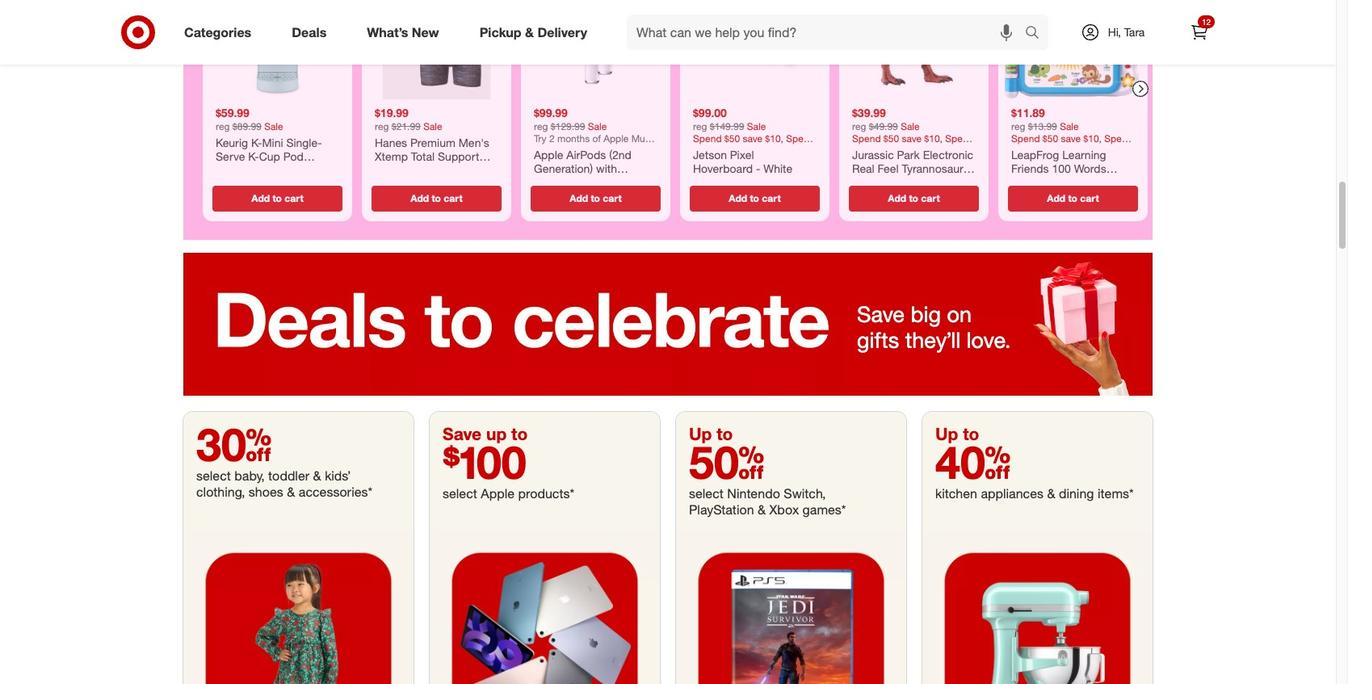 Task type: vqa. For each thing, say whether or not it's contained in the screenshot.
similar
no



Task type: locate. For each thing, give the bounding box(es) containing it.
0 horizontal spatial select
[[196, 468, 231, 484]]

$99.00 reg $149.99 sale
[[693, 106, 766, 132]]

up
[[689, 423, 712, 444], [936, 423, 959, 444]]

30 select baby, toddler & kids' clothing, shoes & accessories*
[[196, 417, 373, 500]]

up to up nintendo
[[689, 423, 733, 444]]

add for $11.89
[[1048, 192, 1066, 204]]

select left nintendo
[[689, 485, 724, 502]]

0 horizontal spatial save
[[443, 423, 482, 444]]

sale right $49.99
[[901, 120, 920, 132]]

up up playstation
[[689, 423, 712, 444]]

mini
[[262, 135, 283, 149]]

on
[[948, 301, 972, 327]]

add to cart down the $21.99
[[411, 192, 463, 204]]

up up kitchen
[[936, 423, 959, 444]]

sale inside $99.99 reg $129.99 sale
[[588, 120, 607, 132]]

reg inside $99.00 reg $149.99 sale
[[693, 120, 708, 132]]

1 vertical spatial apple
[[481, 485, 515, 502]]

- down pod
[[287, 163, 292, 177]]

reg for $99.00
[[693, 120, 708, 132]]

add down (target
[[889, 192, 907, 204]]

add
[[252, 192, 270, 204], [411, 192, 429, 204], [570, 192, 588, 204], [729, 192, 748, 204], [889, 192, 907, 204], [1048, 192, 1066, 204]]

2 up to from the left
[[936, 423, 980, 444]]

jurassic park electronic real feel tyrannosaurus rex (target exclusive)
[[853, 147, 976, 189]]

6 reg from the left
[[1012, 120, 1026, 132]]

3 add to cart from the left
[[570, 192, 622, 204]]

add to cart for jetson pixel hoverboard - white
[[729, 192, 781, 204]]

what's new
[[367, 24, 439, 40]]

add down the $21.99
[[411, 192, 429, 204]]

5 add from the left
[[889, 192, 907, 204]]

k- up maker
[[248, 149, 259, 163]]

select inside 30 select baby, toddler & kids' clothing, shoes & accessories*
[[196, 468, 231, 484]]

5 sale from the left
[[901, 120, 920, 132]]

select apple products*
[[443, 485, 575, 502]]

12 link
[[1182, 15, 1218, 50]]

reg inside $99.99 reg $129.99 sale
[[534, 120, 548, 132]]

sale inside $11.89 reg $13.99 sale
[[1061, 120, 1079, 132]]

cart for keurig k-mini single- serve k-cup pod coffee maker - oasis
[[285, 192, 304, 204]]

add to cart for leapfrog learning friends 100 words book
[[1048, 192, 1100, 204]]

carousel region
[[183, 0, 1153, 253]]

3 sale from the left
[[588, 120, 607, 132]]

reg for $39.99
[[853, 120, 867, 132]]

3 add from the left
[[570, 192, 588, 204]]

up for 40
[[936, 423, 959, 444]]

$19.99 reg $21.99 sale
[[375, 106, 443, 132]]

2 horizontal spatial select
[[689, 485, 724, 502]]

&
[[525, 24, 534, 40], [313, 468, 321, 484], [287, 484, 295, 500], [1048, 485, 1056, 502], [758, 502, 766, 518]]

$49.99
[[870, 120, 899, 132]]

add for $59.99
[[252, 192, 270, 204]]

add for $99.99
[[570, 192, 588, 204]]

reg down '$19.99'
[[375, 120, 389, 132]]

save inside save big on gifts they'll love.
[[858, 301, 905, 327]]

leapfrog
[[1012, 147, 1060, 161]]

select down save up to
[[443, 485, 478, 502]]

accessories*
[[299, 484, 373, 500]]

reg down "$39.99"
[[853, 120, 867, 132]]

add to cart button for jurassic park electronic real feel tyrannosaurus rex (target exclusive)
[[849, 185, 980, 211]]

items*
[[1098, 485, 1135, 502]]

1 horizontal spatial apple
[[534, 147, 564, 161]]

reg for $59.99
[[216, 120, 230, 132]]

$99.99 reg $129.99 sale
[[534, 106, 607, 132]]

4 reg from the left
[[693, 120, 708, 132]]

add to cart button down maker
[[213, 185, 343, 211]]

shoes
[[249, 484, 284, 500]]

big
[[911, 301, 942, 327]]

real
[[853, 161, 875, 175]]

reg
[[216, 120, 230, 132], [375, 120, 389, 132], [534, 120, 548, 132], [693, 120, 708, 132], [853, 120, 867, 132], [1012, 120, 1026, 132]]

sale inside $99.00 reg $149.99 sale
[[747, 120, 766, 132]]

sale inside $59.99 reg $89.99 sale keurig k-mini single- serve k-cup pod coffee maker - oasis
[[264, 120, 283, 132]]

3 cart from the left
[[603, 192, 622, 204]]

reg down the $11.89
[[1012, 120, 1026, 132]]

2 add to cart button from the left
[[372, 185, 502, 211]]

switch,
[[784, 485, 826, 502]]

sale up the mini
[[264, 120, 283, 132]]

add down leapfrog learning friends 100 words book
[[1048, 192, 1066, 204]]

add to cart button down 100
[[1009, 185, 1139, 211]]

$149.99
[[710, 120, 745, 132]]

& right the 'pickup'
[[525, 24, 534, 40]]

maker
[[252, 163, 284, 177]]

2 add from the left
[[411, 192, 429, 204]]

tara
[[1125, 25, 1146, 39]]

1 horizontal spatial up to
[[936, 423, 980, 444]]

-
[[756, 161, 761, 175], [287, 163, 292, 177]]

apple airpods (2nd generation) with charging case image
[[528, 0, 664, 99]]

what's
[[367, 24, 408, 40]]

1 horizontal spatial up
[[936, 423, 959, 444]]

add to cart down (target
[[889, 192, 941, 204]]

50
[[689, 435, 765, 490]]

sale right $13.99
[[1061, 120, 1079, 132]]

add to cart button down the $21.99
[[372, 185, 502, 211]]

add to cart down white
[[729, 192, 781, 204]]

with
[[597, 161, 617, 175]]

reg down "$59.99" at left top
[[216, 120, 230, 132]]

jetson pixel hoverboard - white
[[693, 147, 793, 175]]

to for $99.00
[[750, 192, 760, 204]]

save left big
[[858, 301, 905, 327]]

add to cart button
[[213, 185, 343, 211], [372, 185, 502, 211], [531, 185, 661, 211], [690, 185, 820, 211], [849, 185, 980, 211], [1009, 185, 1139, 211]]

up to for 50
[[689, 423, 733, 444]]

single-
[[286, 135, 322, 149]]

2 up from the left
[[936, 423, 959, 444]]

1 cart from the left
[[285, 192, 304, 204]]

exclusive)
[[913, 176, 963, 189]]

to for $39.99
[[910, 192, 919, 204]]

add to cart down maker
[[252, 192, 304, 204]]

jetson pixel hoverboard - white image
[[687, 0, 824, 99]]

reg inside $19.99 reg $21.99 sale
[[375, 120, 389, 132]]

select inside select nintendo switch, playstation & xbox games*
[[689, 485, 724, 502]]

reg down $99.00
[[693, 120, 708, 132]]

cart for leapfrog learning friends 100 words book
[[1081, 192, 1100, 204]]

& right shoes
[[287, 484, 295, 500]]

up to
[[689, 423, 733, 444], [936, 423, 980, 444]]

deals link
[[278, 15, 347, 50]]

add down maker
[[252, 192, 270, 204]]

add to cart button for jetson pixel hoverboard - white
[[690, 185, 820, 211]]

$59.99
[[216, 106, 250, 119]]

add to cart down 100
[[1048, 192, 1100, 204]]

& left kids'
[[313, 468, 321, 484]]

save for save up to
[[443, 423, 482, 444]]

playstation
[[689, 502, 755, 518]]

generation)
[[534, 161, 593, 175]]

1 horizontal spatial save
[[858, 301, 905, 327]]

baby,
[[235, 468, 265, 484]]

0 horizontal spatial up to
[[689, 423, 733, 444]]

0 horizontal spatial up
[[689, 423, 712, 444]]

0 vertical spatial apple
[[534, 147, 564, 161]]

6 add to cart from the left
[[1048, 192, 1100, 204]]

1 horizontal spatial select
[[443, 485, 478, 502]]

4 add from the left
[[729, 192, 748, 204]]

delivery
[[538, 24, 588, 40]]

reg inside $39.99 reg $49.99 sale
[[853, 120, 867, 132]]

apple left products*
[[481, 485, 515, 502]]

pickup
[[480, 24, 522, 40]]

$89.99
[[233, 120, 262, 132]]

3 reg from the left
[[534, 120, 548, 132]]

0 vertical spatial save
[[858, 301, 905, 327]]

sale for $99.00
[[747, 120, 766, 132]]

1 add to cart from the left
[[252, 192, 304, 204]]

1 horizontal spatial -
[[756, 161, 761, 175]]

1 up from the left
[[689, 423, 712, 444]]

5 add to cart button from the left
[[849, 185, 980, 211]]

serve
[[216, 149, 245, 163]]

leapfrog learning friends 100 words book
[[1012, 147, 1107, 189]]

add to cart button down 'with'
[[531, 185, 661, 211]]

search
[[1018, 26, 1057, 42]]

feel
[[878, 161, 899, 175]]

& left xbox
[[758, 502, 766, 518]]

5 reg from the left
[[853, 120, 867, 132]]

save big on gifts they'll love.
[[858, 301, 1011, 353]]

reg for $11.89
[[1012, 120, 1026, 132]]

sale for $19.99
[[424, 120, 443, 132]]

jurassic park electronic real feel tyrannosaurus rex (target exclusive) image
[[846, 0, 983, 99]]

apple up generation)
[[534, 147, 564, 161]]

hanes premium men's xtemp total support pouch anti chafing 3pk boxer briefs - red/gray m image
[[369, 0, 505, 99]]

1 add to cart button from the left
[[213, 185, 343, 211]]

save left up
[[443, 423, 482, 444]]

4 add to cart button from the left
[[690, 185, 820, 211]]

select
[[196, 468, 231, 484], [443, 485, 478, 502], [689, 485, 724, 502]]

to
[[273, 192, 282, 204], [432, 192, 441, 204], [591, 192, 600, 204], [750, 192, 760, 204], [910, 192, 919, 204], [1069, 192, 1078, 204], [512, 423, 528, 444], [717, 423, 733, 444], [964, 423, 980, 444]]

add to cart button down white
[[690, 185, 820, 211]]

4 sale from the left
[[747, 120, 766, 132]]

sale inside $39.99 reg $49.99 sale
[[901, 120, 920, 132]]

reg inside $11.89 reg $13.99 sale
[[1012, 120, 1026, 132]]

to for $19.99
[[432, 192, 441, 204]]

reg down $99.99
[[534, 120, 548, 132]]

to for $11.89
[[1069, 192, 1078, 204]]

apple
[[534, 147, 564, 161], [481, 485, 515, 502]]

cart
[[285, 192, 304, 204], [444, 192, 463, 204], [603, 192, 622, 204], [762, 192, 781, 204], [922, 192, 941, 204], [1081, 192, 1100, 204]]

reg inside $59.99 reg $89.99 sale keurig k-mini single- serve k-cup pod coffee maker - oasis
[[216, 120, 230, 132]]

0 horizontal spatial apple
[[481, 485, 515, 502]]

add down case
[[570, 192, 588, 204]]

3 add to cart button from the left
[[531, 185, 661, 211]]

4 add to cart from the left
[[729, 192, 781, 204]]

6 add to cart button from the left
[[1009, 185, 1139, 211]]

products*
[[518, 485, 575, 502]]

1 sale from the left
[[264, 120, 283, 132]]

sale right $149.99 in the right top of the page
[[747, 120, 766, 132]]

up to up kitchen
[[936, 423, 980, 444]]

2 sale from the left
[[424, 120, 443, 132]]

save up to
[[443, 423, 528, 444]]

games*
[[803, 502, 847, 518]]

sale inside $19.99 reg $21.99 sale
[[424, 120, 443, 132]]

keurig
[[216, 135, 248, 149]]

sale
[[264, 120, 283, 132], [424, 120, 443, 132], [588, 120, 607, 132], [747, 120, 766, 132], [901, 120, 920, 132], [1061, 120, 1079, 132]]

tyrannosaurus
[[902, 161, 976, 175]]

$59.99 reg $89.99 sale keurig k-mini single- serve k-cup pod coffee maker - oasis
[[216, 106, 323, 177]]

add to cart button down the tyrannosaurus
[[849, 185, 980, 211]]

add down hoverboard
[[729, 192, 748, 204]]

1 vertical spatial save
[[443, 423, 482, 444]]

6 add from the left
[[1048, 192, 1066, 204]]

kitchen appliances & dining items*
[[936, 485, 1135, 502]]

5 add to cart from the left
[[889, 192, 941, 204]]

sale right the $21.99
[[424, 120, 443, 132]]

sale right $129.99 at the top of page
[[588, 120, 607, 132]]

4 cart from the left
[[762, 192, 781, 204]]

- left white
[[756, 161, 761, 175]]

sale for $11.89
[[1061, 120, 1079, 132]]

6 cart from the left
[[1081, 192, 1100, 204]]

k-
[[251, 135, 262, 149], [248, 149, 259, 163]]

$129.99
[[551, 120, 586, 132]]

hi,
[[1109, 25, 1122, 39]]

pod
[[283, 149, 304, 163]]

1 up to from the left
[[689, 423, 733, 444]]

sale for $99.99
[[588, 120, 607, 132]]

apple inside apple airpods (2nd generation) with charging case
[[534, 147, 564, 161]]

0 horizontal spatial -
[[287, 163, 292, 177]]

5 cart from the left
[[922, 192, 941, 204]]

1 add from the left
[[252, 192, 270, 204]]

cart for jetson pixel hoverboard - white
[[762, 192, 781, 204]]

add to cart for apple airpods (2nd generation) with charging case
[[570, 192, 622, 204]]

6 sale from the left
[[1061, 120, 1079, 132]]

2 reg from the left
[[375, 120, 389, 132]]

1 reg from the left
[[216, 120, 230, 132]]

$13.99
[[1029, 120, 1058, 132]]

add to cart down case
[[570, 192, 622, 204]]

what's new link
[[353, 15, 460, 50]]

select left baby,
[[196, 468, 231, 484]]



Task type: describe. For each thing, give the bounding box(es) containing it.
sale for $59.99
[[264, 120, 283, 132]]

What can we help you find? suggestions appear below search field
[[627, 15, 1030, 50]]

save for save big on gifts they'll love.
[[858, 301, 905, 327]]

kids'
[[325, 468, 351, 484]]

sale for $39.99
[[901, 120, 920, 132]]

add to cart for keurig k-mini single- serve k-cup pod coffee maker - oasis
[[252, 192, 304, 204]]

add to cart button for apple airpods (2nd generation) with charging case
[[531, 185, 661, 211]]

they'll
[[906, 327, 961, 353]]

categories link
[[171, 15, 272, 50]]

add to cart button for keurig k-mini single- serve k-cup pod coffee maker - oasis
[[213, 185, 343, 211]]

cart for apple airpods (2nd generation) with charging case
[[603, 192, 622, 204]]

2 add to cart from the left
[[411, 192, 463, 204]]

$39.99 reg $49.99 sale
[[853, 106, 920, 132]]

& left dining
[[1048, 485, 1056, 502]]

clothing,
[[196, 484, 245, 500]]

add to cart for jurassic park electronic real feel tyrannosaurus rex (target exclusive)
[[889, 192, 941, 204]]

- inside $59.99 reg $89.99 sale keurig k-mini single- serve k-cup pod coffee maker - oasis
[[287, 163, 292, 177]]

new
[[412, 24, 439, 40]]

& inside select nintendo switch, playstation & xbox games*
[[758, 502, 766, 518]]

book
[[1012, 176, 1039, 189]]

pickup & delivery
[[480, 24, 588, 40]]

add for $39.99
[[889, 192, 907, 204]]

oasis
[[295, 163, 323, 177]]

charging
[[534, 176, 580, 189]]

rex
[[853, 176, 872, 189]]

(2nd
[[610, 147, 632, 161]]

toddler
[[268, 468, 310, 484]]

- inside jetson pixel hoverboard - white
[[756, 161, 761, 175]]

100
[[1053, 161, 1072, 175]]

nintendo
[[728, 485, 781, 502]]

40
[[936, 435, 1011, 490]]

hi, tara
[[1109, 25, 1146, 39]]

$99.00
[[693, 106, 727, 119]]

reg for $19.99
[[375, 120, 389, 132]]

case
[[583, 176, 609, 189]]

xbox
[[770, 502, 799, 518]]

add for $99.00
[[729, 192, 748, 204]]

jetson
[[693, 147, 727, 161]]

up for 50
[[689, 423, 712, 444]]

select for $100
[[443, 485, 478, 502]]

keurig k-mini single-serve k-cup pod coffee maker - oasis image
[[209, 0, 346, 99]]

pickup & delivery link
[[466, 15, 608, 50]]

2 cart from the left
[[444, 192, 463, 204]]

cart for jurassic park electronic real feel tyrannosaurus rex (target exclusive)
[[922, 192, 941, 204]]

add to cart button for leapfrog learning friends 100 words book
[[1009, 185, 1139, 211]]

jurassic
[[853, 147, 894, 161]]

words
[[1075, 161, 1107, 175]]

to for $59.99
[[273, 192, 282, 204]]

friends
[[1012, 161, 1050, 175]]

search button
[[1018, 15, 1057, 53]]

dining
[[1060, 485, 1095, 502]]

$21.99
[[392, 120, 421, 132]]

white
[[764, 161, 793, 175]]

categories
[[184, 24, 252, 40]]

gifts
[[858, 327, 900, 353]]

add for $19.99
[[411, 192, 429, 204]]

$19.99
[[375, 106, 409, 119]]

12
[[1203, 17, 1212, 27]]

select for 50
[[689, 485, 724, 502]]

airpods
[[567, 147, 606, 161]]

$100
[[443, 435, 527, 490]]

hoverboard
[[693, 161, 753, 175]]

select nintendo switch, playstation & xbox games*
[[689, 485, 847, 518]]

pixel
[[731, 147, 754, 161]]

$11.89 reg $13.99 sale
[[1012, 106, 1079, 132]]

coffee
[[216, 163, 249, 177]]

kitchen
[[936, 485, 978, 502]]

leapfrog learning friends 100 words book image
[[1005, 0, 1142, 99]]

deals
[[292, 24, 327, 40]]

electronic
[[924, 147, 974, 161]]

up
[[487, 423, 507, 444]]

& inside pickup & delivery 'link'
[[525, 24, 534, 40]]

apple airpods (2nd generation) with charging case
[[534, 147, 632, 189]]

appliances
[[982, 485, 1044, 502]]

learning
[[1063, 147, 1107, 161]]

to for $99.99
[[591, 192, 600, 204]]

k- down $89.99
[[251, 135, 262, 149]]

park
[[898, 147, 920, 161]]

up to for 40
[[936, 423, 980, 444]]

30
[[196, 417, 272, 472]]

$11.89
[[1012, 106, 1046, 119]]

cup
[[259, 149, 280, 163]]

love.
[[967, 327, 1011, 353]]

reg for $99.99
[[534, 120, 548, 132]]

$99.99
[[534, 106, 568, 119]]

(target
[[875, 176, 910, 189]]



